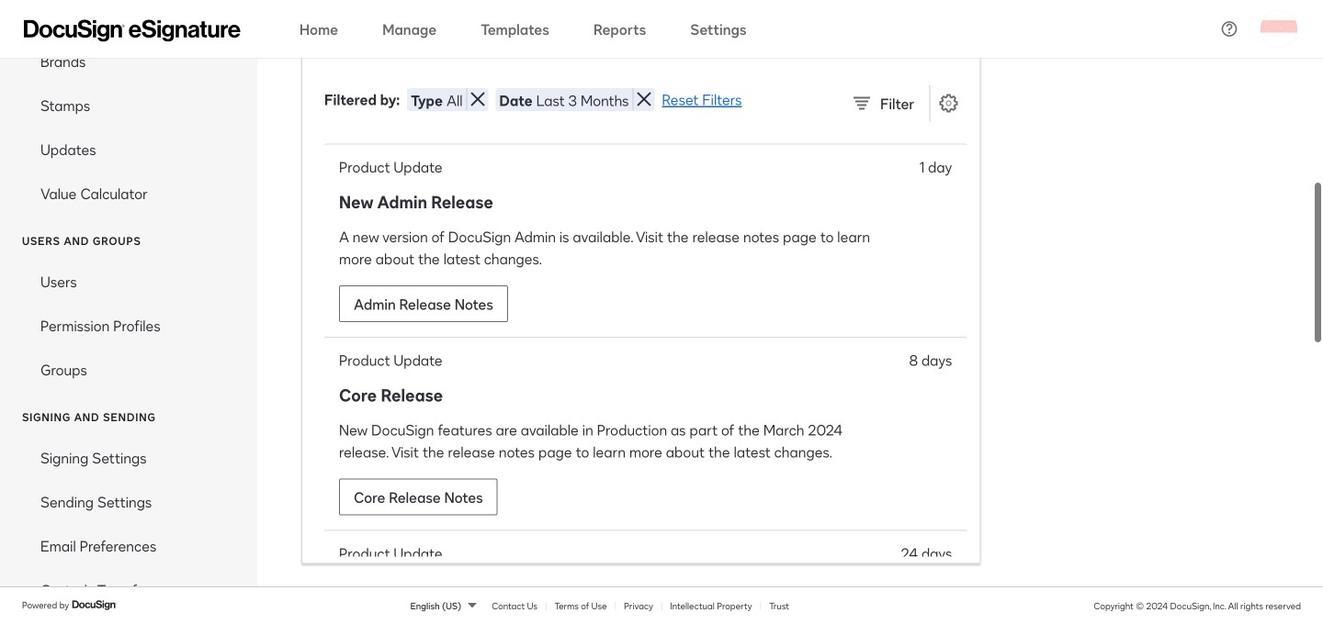 Task type: vqa. For each thing, say whether or not it's contained in the screenshot.
DocuSign IMAGE
yes



Task type: locate. For each thing, give the bounding box(es) containing it.
account element
[[0, 0, 257, 216]]



Task type: describe. For each thing, give the bounding box(es) containing it.
users and groups element
[[0, 260, 257, 392]]

docusign image
[[72, 598, 118, 613]]

signing and sending element
[[0, 436, 257, 625]]

your uploaded profile image image
[[1261, 11, 1298, 47]]

docusign admin image
[[24, 20, 241, 42]]



